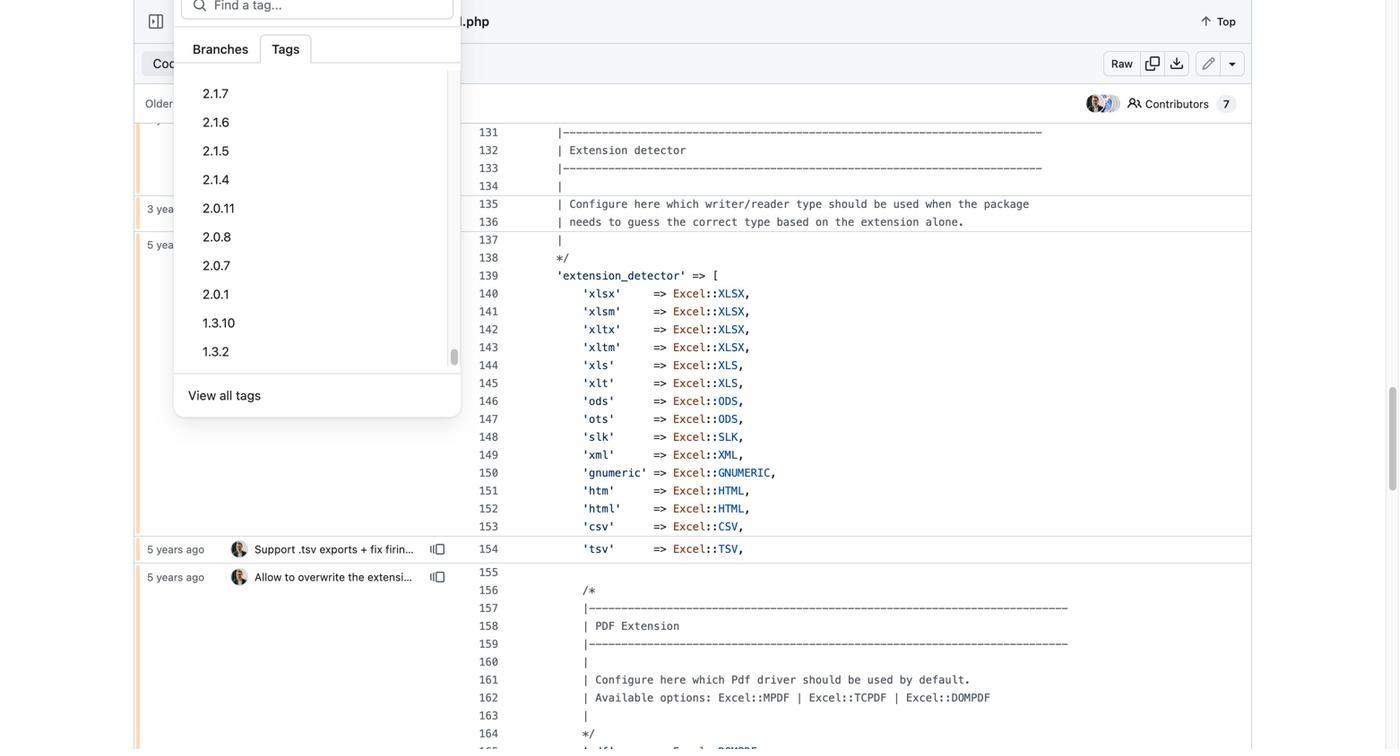 Task type: locate. For each thing, give the bounding box(es) containing it.
1 level from the top
[[521, 113, 544, 125]]

to down support
[[285, 571, 295, 584]]

'gnumeric'
[[582, 467, 647, 480]]

|
[[557, 144, 563, 157], [557, 180, 563, 193], [557, 198, 563, 211], [557, 216, 563, 229], [557, 234, 563, 247], [582, 620, 589, 633], [582, 656, 589, 669], [582, 674, 589, 687], [582, 692, 589, 705], [796, 692, 803, 705], [893, 692, 900, 705], [582, 710, 589, 722]]

5 for 137
[[147, 238, 153, 251]]

3 level from the top
[[521, 571, 544, 584]]

which up options:
[[693, 674, 725, 687]]

141
[[479, 306, 498, 318]]

1 horizontal spatial type
[[796, 198, 822, 211]]

1 vertical spatial allow
[[255, 238, 282, 251]]

2.1.5 link
[[181, 137, 440, 165]]

*/ down needs
[[557, 252, 570, 264]]

'ots'
[[582, 413, 615, 426]]

/ right config link
[[424, 14, 427, 29]]

|- down "pdf"
[[582, 638, 595, 651]]

1 vertical spatial be
[[848, 674, 861, 687]]

on right based
[[816, 216, 829, 229]]

1 ], from the top
[[531, 37, 595, 49]]

3 allow from the top
[[255, 571, 282, 584]]

3 years from the top
[[157, 203, 183, 215]]

which up correct
[[667, 198, 699, 211]]

allow to overwrite the extension detection on config level (+ abiliti… for 130
[[255, 113, 597, 125]]

131
[[479, 126, 498, 139]]

0 vertical spatial html
[[718, 485, 744, 498]]

*/ down 'available'
[[582, 728, 595, 740]]

1 vertical spatial blame prior to change a9e8adf, made on mar 7, 2018 tooltip
[[425, 232, 450, 536]]

correct
[[693, 216, 738, 229]]

154
[[479, 543, 498, 556]]

2 blame prior to change a9e8adf, made on mar 7, 2018 tooltip from the top
[[425, 232, 450, 536]]

which
[[667, 198, 699, 211], [693, 674, 725, 687]]

1 abiliti… from the top
[[561, 113, 597, 125]]

1 vertical spatial ],
[[531, 73, 570, 85]]

0 vertical spatial abiliti…
[[561, 113, 597, 125]]

on inside "| configure here which writer/reader type should be used when the package | needs to guess the correct type based on the extension alone."
[[816, 216, 829, 229]]

row
[[360, 77, 378, 90]]

allow up 2.0.7 link in the left top of the page
[[255, 238, 282, 251]]

used inside /* |-------------------------------------------------------------------------- | pdf extension |-------------------------------------------------------------------------- | | configure here which pdf driver should be used by default. | available options: excel::mpdf | excel::tcpdf | excel::dompdf | */
[[867, 674, 893, 687]]

detection for 155
[[419, 571, 467, 584]]

config up 131 at the top of page
[[486, 113, 518, 125]]

4 ago from the top
[[186, 238, 204, 251]]

143
[[479, 342, 498, 354]]

allow down add
[[255, 113, 282, 125]]

3 ago from the top
[[186, 203, 205, 215]]

based
[[777, 216, 809, 229]]

3 overwrite from the top
[[298, 571, 345, 584]]

255
[[264, 57, 283, 70]]

needs
[[570, 216, 602, 229]]

allow to overwrite the extension detection on config level (+ abiliti… link for 155
[[255, 571, 597, 584]]

on up 156
[[470, 571, 483, 584]]

html
[[718, 485, 744, 498], [718, 503, 744, 515]]

type
[[796, 198, 822, 211], [744, 216, 770, 229]]

1 vertical spatial */
[[582, 728, 595, 740]]

detection down versions icon
[[419, 571, 467, 584]]

extension
[[367, 113, 416, 125], [861, 216, 919, 229], [367, 238, 416, 251], [367, 571, 416, 584]]

extension down firing
[[367, 571, 416, 584]]

2 vertical spatial overwrite
[[298, 571, 345, 584]]

135 136
[[479, 198, 498, 229]]

xls
[[718, 359, 738, 372], [718, 377, 738, 390]]

extension left detector
[[570, 144, 628, 157]]

ago for 135
[[186, 203, 205, 215]]

years for 135
[[157, 203, 183, 215]]

be left the when
[[874, 198, 887, 211]]

slk
[[718, 431, 738, 444]]

0 vertical spatial used
[[893, 198, 919, 211]]

tab list containing branches
[[181, 35, 461, 63]]

1 vertical spatial html
[[718, 503, 744, 515]]

3 :: from the top
[[706, 324, 718, 336]]

1 5 years ago from the top
[[147, 77, 204, 90]]

| inside | */ 'extension_detector' => [ 'xlsx' => excel :: xlsx , 'xlsm' => excel :: xlsx , 'xltx' => excel :: xlsx , 'xltm' => excel :: xlsx , 'xls' => excel :: xls , 'xlt' => excel :: xls , 'ods' => excel :: ods , 'ots' => excel :: ods , 'slk' => excel :: slk , 'xml' => excel :: xml , 'gnumeric' => excel :: gnumeric , 'htm' => excel :: html , 'html' => excel :: html , 'csv' => excel :: csv ,
[[557, 234, 563, 247]]

blame prior to change 7afea1c, made on jul 23, 2020 tooltip
[[425, 196, 450, 231]]

abiliti…
[[561, 113, 597, 125], [561, 238, 597, 251], [561, 571, 597, 584]]

extension for 130
[[367, 113, 416, 125]]

configure up needs
[[570, 198, 628, 211]]

here up options:
[[660, 674, 686, 687]]

should down |-------------------------------------------------------------------------- | extension detector |-------------------------------------------------------------------------- |
[[829, 198, 867, 211]]

detection down "blame prior to change cae88c0, made on oct 1, 2018" tooltip
[[419, 113, 467, 125]]

side panel image
[[149, 14, 163, 29]]

], right setting
[[531, 73, 570, 85]]

1 vertical spatial allow to overwrite the extension detection on config level (+ abiliti… link
[[255, 238, 597, 251]]

firing
[[386, 543, 412, 556]]

2 allow to overwrite the extension detection on config level (+ abiliti… link from the top
[[255, 238, 597, 251]]

the right firing
[[415, 543, 431, 556]]

2.1.7
[[203, 86, 229, 101]]

0 horizontal spatial be
[[848, 674, 861, 687]]

e…
[[592, 543, 607, 556]]

2 overwrite from the top
[[298, 238, 345, 251]]

5 years from the top
[[156, 543, 183, 556]]

overwrite
[[298, 113, 345, 125], [298, 238, 345, 251], [298, 571, 345, 584]]

overwrite up 2.0.7 link in the left top of the page
[[298, 238, 345, 251]]

2 vertical spatial allow to overwrite the extension detection on config level (+ abiliti… link
[[255, 571, 597, 584]]

support .tsv exports + fix firing the beforewriting event in queued e… link
[[255, 543, 607, 556]]

6 ago from the top
[[186, 571, 204, 584]]

to for 155
[[285, 571, 295, 584]]

ago
[[186, 77, 204, 90], [186, 113, 204, 125], [186, 203, 205, 215], [186, 238, 204, 251], [186, 543, 204, 556], [186, 571, 204, 584]]

level down in
[[521, 571, 544, 584]]

/ left config link
[[377, 14, 380, 29]]

config left the 'blame prior to change 1c1ccdc, made on jul 23, 2020' tooltip
[[384, 14, 420, 29]]

overwrite down '.tsv'
[[298, 571, 345, 584]]

2 vertical spatial level
[[521, 571, 544, 584]]

2.1.6 link
[[181, 108, 440, 137]]

configure inside /* |-------------------------------------------------------------------------- | pdf extension |-------------------------------------------------------------------------- | | configure here which pdf driver should be used by default. | available options: excel::mpdf | excel::tcpdf | excel::dompdf | */
[[595, 674, 654, 687]]

140
[[479, 288, 498, 300]]

config up 138
[[486, 238, 518, 251]]

html down gnumeric
[[718, 485, 744, 498]]

1 ago from the top
[[186, 77, 204, 90]]

0 vertical spatial ods
[[718, 395, 738, 408]]

(+ for /*
[[547, 571, 558, 584]]

configure inside "| configure here which writer/reader type should be used when the package | needs to guess the correct type based on the extension alone."
[[570, 198, 628, 211]]

which inside /* |-------------------------------------------------------------------------- | pdf extension |-------------------------------------------------------------------------- | | configure here which pdf driver should be used by default. | available options: excel::mpdf | excel::tcpdf | excel::dompdf | */
[[693, 674, 725, 687]]

level right 130
[[521, 113, 544, 125]]

laravel-excel link
[[292, 14, 373, 29]]

beforewriting
[[434, 543, 503, 556]]

-
[[570, 126, 576, 139], [576, 126, 582, 139], [582, 126, 589, 139], [589, 126, 595, 139], [595, 126, 602, 139], [602, 126, 608, 139], [608, 126, 615, 139], [615, 126, 621, 139], [621, 126, 628, 139], [628, 126, 634, 139], [634, 126, 641, 139], [641, 126, 647, 139], [647, 126, 654, 139], [654, 126, 660, 139], [660, 126, 667, 139], [667, 126, 673, 139], [673, 126, 680, 139], [680, 126, 686, 139], [686, 126, 693, 139], [693, 126, 699, 139], [699, 126, 706, 139], [706, 126, 712, 139], [712, 126, 718, 139], [718, 126, 725, 139], [725, 126, 731, 139], [731, 126, 738, 139], [738, 126, 744, 139], [744, 126, 751, 139], [751, 126, 757, 139], [757, 126, 764, 139], [764, 126, 770, 139], [770, 126, 777, 139], [777, 126, 783, 139], [783, 126, 790, 139], [790, 126, 796, 139], [796, 126, 803, 139], [803, 126, 809, 139], [809, 126, 816, 139], [816, 126, 822, 139], [822, 126, 829, 139], [829, 126, 835, 139], [835, 126, 842, 139], [842, 126, 848, 139], [848, 126, 854, 139], [854, 126, 861, 139], [861, 126, 867, 139], [867, 126, 874, 139], [874, 126, 880, 139], [880, 126, 887, 139], [887, 126, 893, 139], [893, 126, 900, 139], [900, 126, 906, 139], [906, 126, 913, 139], [913, 126, 919, 139], [919, 126, 926, 139], [926, 126, 932, 139], [932, 126, 939, 139], [939, 126, 945, 139], [945, 126, 952, 139], [952, 126, 958, 139], [958, 126, 965, 139], [965, 126, 971, 139], [971, 126, 978, 139], [978, 126, 984, 139], [984, 126, 990, 139], [990, 126, 997, 139], [997, 126, 1003, 139], [1003, 126, 1010, 139], [1010, 126, 1016, 139], [1016, 126, 1023, 139], [1023, 126, 1029, 139], [1029, 126, 1036, 139], [1036, 126, 1042, 139], [570, 162, 576, 175], [576, 162, 582, 175], [582, 162, 589, 175], [589, 162, 595, 175], [595, 162, 602, 175], [602, 162, 608, 175], [608, 162, 615, 175], [615, 162, 621, 175], [621, 162, 628, 175], [628, 162, 634, 175], [634, 162, 641, 175], [641, 162, 647, 175], [647, 162, 654, 175], [654, 162, 660, 175], [660, 162, 667, 175], [667, 162, 673, 175], [673, 162, 680, 175], [680, 162, 686, 175], [686, 162, 693, 175], [693, 162, 699, 175], [699, 162, 706, 175], [706, 162, 712, 175], [712, 162, 718, 175], [718, 162, 725, 175], [725, 162, 731, 175], [731, 162, 738, 175], [738, 162, 744, 175], [744, 162, 751, 175], [751, 162, 757, 175], [757, 162, 764, 175], [764, 162, 770, 175], [770, 162, 777, 175], [777, 162, 783, 175], [783, 162, 790, 175], [790, 162, 796, 175], [796, 162, 803, 175], [803, 162, 809, 175], [809, 162, 816, 175], [816, 162, 822, 175], [822, 162, 829, 175], [829, 162, 835, 175], [835, 162, 842, 175], [842, 162, 848, 175], [848, 162, 854, 175], [854, 162, 861, 175], [861, 162, 867, 175], [867, 162, 874, 175], [874, 162, 880, 175], [880, 162, 887, 175], [887, 162, 893, 175], [893, 162, 900, 175], [900, 162, 906, 175], [906, 162, 913, 175], [913, 162, 919, 175], [919, 162, 926, 175], [926, 162, 932, 175], [932, 162, 939, 175], [939, 162, 945, 175], [945, 162, 952, 175], [952, 162, 958, 175], [958, 162, 965, 175], [965, 162, 971, 175], [971, 162, 978, 175], [978, 162, 984, 175], [984, 162, 990, 175], [990, 162, 997, 175], [997, 162, 1003, 175], [1003, 162, 1010, 175], [1010, 162, 1016, 175], [1016, 162, 1023, 175], [1023, 162, 1029, 175], [1029, 162, 1036, 175], [1036, 162, 1042, 175], [595, 602, 602, 615], [602, 602, 608, 615], [608, 602, 615, 615], [615, 602, 621, 615], [621, 602, 628, 615], [628, 602, 634, 615], [634, 602, 641, 615], [641, 602, 647, 615], [647, 602, 654, 615], [654, 602, 660, 615], [660, 602, 667, 615], [667, 602, 673, 615], [673, 602, 680, 615], [680, 602, 686, 615], [686, 602, 693, 615], [693, 602, 699, 615], [699, 602, 706, 615], [706, 602, 712, 615], [712, 602, 718, 615], [718, 602, 725, 615], [725, 602, 731, 615], [731, 602, 738, 615], [738, 602, 744, 615], [744, 602, 751, 615], [751, 602, 757, 615], [757, 602, 764, 615], [764, 602, 770, 615], [770, 602, 777, 615], [777, 602, 783, 615], [783, 602, 790, 615], [790, 602, 796, 615], [796, 602, 803, 615], [803, 602, 809, 615], [809, 602, 816, 615], [816, 602, 822, 615], [822, 602, 829, 615], [829, 602, 835, 615], [835, 602, 842, 615], [842, 602, 848, 615], [848, 602, 854, 615], [854, 602, 861, 615], [861, 602, 867, 615], [867, 602, 874, 615], [874, 602, 880, 615], [880, 602, 887, 615], [887, 602, 893, 615], [893, 602, 900, 615], [900, 602, 906, 615], [906, 602, 913, 615], [913, 602, 919, 615], [919, 602, 926, 615], [926, 602, 932, 615], [932, 602, 939, 615], [939, 602, 945, 615], [945, 602, 952, 615], [952, 602, 958, 615], [958, 602, 965, 615], [965, 602, 971, 615], [971, 602, 978, 615], [978, 602, 984, 615], [984, 602, 990, 615], [990, 602, 997, 615], [997, 602, 1003, 615], [1003, 602, 1010, 615], [1010, 602, 1016, 615], [1016, 602, 1023, 615], [1023, 602, 1029, 615], [1029, 602, 1036, 615], [1036, 602, 1042, 615], [1042, 602, 1049, 615], [1049, 602, 1055, 615], [1055, 602, 1062, 615], [1062, 602, 1068, 615], [595, 638, 602, 651], [602, 638, 608, 651], [608, 638, 615, 651], [615, 638, 621, 651], [621, 638, 628, 651], [628, 638, 634, 651], [634, 638, 641, 651], [641, 638, 647, 651], [647, 638, 654, 651], [654, 638, 660, 651], [660, 638, 667, 651], [667, 638, 673, 651], [673, 638, 680, 651], [680, 638, 686, 651], [686, 638, 693, 651], [693, 638, 699, 651], [699, 638, 706, 651], [706, 638, 712, 651], [712, 638, 718, 651], [718, 638, 725, 651], [725, 638, 731, 651], [731, 638, 738, 651], [738, 638, 744, 651], [744, 638, 751, 651], [751, 638, 757, 651], [757, 638, 764, 651], [764, 638, 770, 651], [770, 638, 777, 651], [777, 638, 783, 651], [783, 638, 790, 651], [790, 638, 796, 651], [796, 638, 803, 651], [803, 638, 809, 651], [809, 638, 816, 651], [816, 638, 822, 651], [822, 638, 829, 651], [829, 638, 835, 651], [835, 638, 842, 651], [842, 638, 848, 651], [848, 638, 854, 651], [854, 638, 861, 651], [861, 638, 867, 651], [867, 638, 874, 651], [874, 638, 880, 651], [880, 638, 887, 651], [887, 638, 893, 651], [893, 638, 900, 651], [900, 638, 906, 651], [906, 638, 913, 651], [913, 638, 919, 651], [919, 638, 926, 651], [926, 638, 932, 651], [932, 638, 939, 651], [939, 638, 945, 651], [945, 638, 952, 651], [952, 638, 958, 651], [958, 638, 965, 651], [965, 638, 971, 651], [971, 638, 978, 651], [978, 638, 984, 651], [984, 638, 990, 651], [990, 638, 997, 651], [997, 638, 1003, 651], [1003, 638, 1010, 651], [1010, 638, 1016, 651], [1016, 638, 1023, 651], [1023, 638, 1029, 651], [1029, 638, 1036, 651], [1036, 638, 1042, 651], [1042, 638, 1049, 651], [1049, 638, 1055, 651], [1055, 638, 1062, 651], [1062, 638, 1068, 651]]

config for 137
[[486, 238, 518, 251]]

1.3.2
[[203, 344, 229, 359]]

5 ago from the top
[[186, 543, 204, 556]]

0 vertical spatial be
[[874, 198, 887, 211]]

1 vertical spatial xls
[[718, 377, 738, 390]]

2 vertical spatial detection
[[419, 571, 467, 584]]

1 xlsx from the top
[[718, 288, 744, 300]]

1 (+ from the top
[[547, 113, 558, 125]]

2 vertical spatial abiliti…
[[561, 571, 597, 584]]

11 :: from the top
[[706, 467, 718, 480]]

config
[[384, 14, 420, 29], [446, 77, 478, 90], [486, 113, 518, 125], [486, 238, 518, 251], [486, 571, 518, 584]]

149
[[479, 449, 498, 462]]

blame prior to change a9e8adf, made on mar 7, 2018 tooltip
[[425, 107, 450, 195], [425, 232, 450, 536]]

2 vertical spatial (+
[[547, 571, 558, 584]]

1 horizontal spatial /
[[424, 14, 427, 29]]

blame prior to change a9e8adf, made on mar 7, 2018 tooltip for 134
[[425, 107, 450, 195]]

|-
[[557, 126, 570, 139], [557, 162, 570, 175], [582, 602, 595, 615], [582, 638, 595, 651]]

top button
[[1191, 9, 1244, 34]]

level for /*
[[521, 571, 544, 584]]

allow to overwrite the extension detection on config level (+ abiliti… link down "blame prior to change cae88c0, made on oct 1, 2018" tooltip
[[255, 113, 597, 125]]

ago for 128
[[186, 77, 204, 90]]

1 horizontal spatial be
[[874, 198, 887, 211]]

1 vertical spatial detection
[[419, 238, 467, 251]]

1 horizontal spatial */
[[582, 728, 595, 740]]

html up csv
[[718, 503, 744, 515]]

to up 2.0.7 link in the left top of the page
[[285, 238, 295, 251]]

1 overwrite from the top
[[298, 113, 345, 125]]

2 ods from the top
[[718, 413, 738, 426]]

0 vertical spatial blame prior to change a9e8adf, made on mar 7, 2018 tooltip
[[425, 107, 450, 195]]

1 blame prior to change a9e8adf, made on mar 7, 2018 tooltip from the top
[[425, 107, 450, 195]]

3 (+ from the top
[[547, 571, 558, 584]]

3 abiliti… from the top
[[561, 571, 597, 584]]

'xls'
[[582, 359, 615, 372]]

by
[[900, 674, 913, 687]]

2 years from the top
[[156, 113, 183, 125]]

2 level from the top
[[521, 238, 544, 251]]

9 :: from the top
[[706, 431, 718, 444]]

0 vertical spatial here
[[634, 198, 660, 211]]

0 vertical spatial configure
[[570, 198, 628, 211]]

here up guess
[[634, 198, 660, 211]]

should up the 'excel::tcpdf'
[[803, 674, 842, 687]]

*/ inside /* |-------------------------------------------------------------------------- | pdf extension |-------------------------------------------------------------------------- | | configure here which pdf driver should be used by default. | available options: excel::mpdf | excel::tcpdf | excel::dompdf | */
[[582, 728, 595, 740]]

2 detection from the top
[[419, 238, 467, 251]]

edit file image
[[1202, 56, 1216, 71]]

1 vertical spatial here
[[660, 674, 686, 687]]

extension left the alone.
[[861, 216, 919, 229]]

detection down blame prior to change 7afea1c, made on jul 23, 2020 tooltip
[[419, 238, 467, 251]]

2 (+ from the top
[[547, 238, 558, 251]]

0 vertical spatial allow to overwrite the extension detection on config level (+ abiliti… link
[[255, 113, 597, 125]]

0 vertical spatial xls
[[718, 359, 738, 372]]

allow to overwrite the extension detection on config level (+ abiliti…
[[255, 113, 597, 125], [255, 238, 597, 251], [255, 571, 597, 584]]

on up 131 at the top of page
[[470, 113, 483, 125]]

2 abiliti… from the top
[[561, 238, 597, 251]]

config right as
[[446, 77, 478, 90]]

allow to overwrite the extension detection on config level (+ abiliti… down "blame prior to change cae88c0, made on oct 1, 2018" tooltip
[[255, 113, 597, 125]]

1.3.10
[[203, 316, 235, 330]]

1 vertical spatial should
[[803, 674, 842, 687]]

(+ for */
[[547, 238, 558, 251]]

6 years from the top
[[156, 571, 183, 584]]

level for |--------------------------------------------------------------------------
[[521, 113, 544, 125]]

152
[[479, 503, 498, 515]]

1 detection from the top
[[419, 113, 467, 125]]

5 for 128
[[147, 77, 153, 90]]

file view element
[[141, 50, 257, 77]]

to left guess
[[608, 216, 621, 229]]

3 years ago
[[147, 203, 205, 215]]

1 vertical spatial allow to overwrite the extension detection on config level (+ abiliti…
[[255, 238, 597, 251]]

level right 137
[[521, 238, 544, 251]]

on
[[470, 113, 483, 125], [816, 216, 829, 229], [470, 238, 483, 251], [470, 571, 483, 584]]

*/ inside | */ 'extension_detector' => [ 'xlsx' => excel :: xlsx , 'xlsm' => excel :: xlsx , 'xltx' => excel :: xlsx , 'xltm' => excel :: xlsx , 'xls' => excel :: xls , 'xlt' => excel :: xls , 'ods' => excel :: ods , 'ots' => excel :: ods , 'slk' => excel :: slk , 'xml' => excel :: xml , 'gnumeric' => excel :: gnumeric , 'htm' => excel :: html , 'html' => excel :: html , 'csv' => excel :: csv ,
[[557, 252, 570, 264]]

5 for 155
[[147, 571, 153, 584]]

formatter
[[381, 77, 429, 90]]

0 vertical spatial which
[[667, 198, 699, 211]]

tab list
[[181, 35, 461, 63]]

extension up 2.0.7 link in the left top of the page
[[367, 238, 416, 251]]

on for /*
[[470, 571, 483, 584]]

2 ago from the top
[[186, 113, 204, 125]]

2 vertical spatial allow
[[255, 571, 282, 584]]

144
[[479, 359, 498, 372]]

overwrite down 2.1.7 "link"
[[298, 113, 345, 125]]

abiliti… for */
[[561, 238, 597, 251]]

'xml'
[[582, 449, 615, 462]]

allow to overwrite the extension detection on config level (+ abiliti… down the support .tsv exports + fix firing the beforewriting event in queued e… link
[[255, 571, 597, 584]]

allow to overwrite the extension detection on config level (+ abiliti… link
[[255, 113, 597, 125], [255, 238, 597, 251], [255, 571, 597, 584]]

allow to overwrite the extension detection on config level (+ abiliti… link down blame prior to change 7afea1c, made on jul 23, 2020 tooltip
[[255, 238, 597, 251]]

pdf
[[731, 674, 751, 687]]

(+ right 137
[[547, 238, 558, 251]]

raw
[[1111, 57, 1133, 70]]

/* |-------------------------------------------------------------------------- | pdf extension |-------------------------------------------------------------------------- | | configure here which pdf driver should be used by default. | available options: excel::mpdf | excel::tcpdf | excel::dompdf | */
[[531, 584, 1068, 740]]

extension inside "| configure here which writer/reader type should be used when the package | needs to guess the correct type based on the extension alone."
[[861, 216, 919, 229]]

tags button
[[260, 35, 311, 63]]

allow to overwrite the extension detection on config level (+ abiliti… link for 137
[[255, 238, 597, 251]]

0 vertical spatial (+
[[547, 113, 558, 125]]

2 5 years ago from the top
[[147, 113, 204, 125]]

0 vertical spatial allow to overwrite the extension detection on config level (+ abiliti…
[[255, 113, 597, 125]]

1 allow to overwrite the extension detection on config level (+ abiliti… link from the top
[[255, 113, 597, 125]]

config up 156
[[486, 571, 518, 584]]

blame prior to change a9e8adf, made on mar 7, 2018 tooltip left 137 138 139 140 141 142 143 144 145 146 147 148 149 150 151 152 153
[[425, 232, 450, 536]]

3 5 years ago from the top
[[147, 238, 204, 251]]

available
[[595, 692, 654, 705]]

blame prior to change a9e8adf, made on mar 7, 2018 tooltip left 130 131 132 133 134
[[425, 107, 450, 195]]

2 allow from the top
[[255, 238, 282, 251]]

2 ], from the top
[[531, 73, 570, 85]]

15 :: from the top
[[706, 543, 718, 556]]

2 5 from the top
[[147, 113, 153, 125]]

used
[[893, 198, 919, 211], [867, 674, 893, 687]]

overwrite for 137
[[298, 238, 345, 251]]

allow to overwrite the extension detection on config level (+ abiliti… down blame prior to change 7afea1c, made on jul 23, 2020 tooltip
[[255, 238, 597, 251]]

|- right 131 at the top of page
[[557, 126, 570, 139]]

allow down support
[[255, 571, 282, 584]]

excel::mpdf
[[718, 692, 790, 705]]

1 vertical spatial configure
[[595, 674, 654, 687]]

],
[[531, 37, 595, 49], [531, 73, 570, 85]]

3 5 from the top
[[147, 238, 153, 251]]

blame
[[208, 56, 246, 71]]

level for */
[[521, 238, 544, 251]]

1 vertical spatial (+
[[547, 238, 558, 251]]

type down writer/reader
[[744, 216, 770, 229]]

1 vertical spatial abiliti…
[[561, 238, 597, 251]]

2 xlsx from the top
[[718, 306, 744, 318]]

used left the when
[[893, 198, 919, 211]]

0 vertical spatial level
[[521, 113, 544, 125]]

125
[[479, 19, 498, 31]]

2.1.6
[[203, 115, 229, 130]]

0 vertical spatial extension
[[570, 144, 628, 157]]

(+ right 130
[[547, 113, 558, 125]]

setting
[[481, 77, 516, 90]]

1.3.10 link
[[181, 309, 440, 337]]

default
[[278, 77, 313, 90]]

130 131 132 133 134
[[479, 108, 498, 193]]

0 vertical spatial overwrite
[[298, 113, 345, 125]]

6 :: from the top
[[706, 377, 718, 390]]

1 vertical spatial extension
[[621, 620, 680, 633]]

1 allow to overwrite the extension detection on config level (+ abiliti… from the top
[[255, 113, 597, 125]]

0 vertical spatial detection
[[419, 113, 467, 125]]

4 years from the top
[[156, 238, 183, 251]]

1 vertical spatial overwrite
[[298, 238, 345, 251]]

1 years from the top
[[156, 77, 183, 90]]

0 vertical spatial ],
[[531, 37, 595, 49]]

1 vertical spatial used
[[867, 674, 893, 687]]

3 xlsx from the top
[[718, 324, 744, 336]]

3 allow to overwrite the extension detection on config level (+ abiliti… link from the top
[[255, 571, 597, 584]]

years for 155
[[156, 571, 183, 584]]

0 vertical spatial should
[[829, 198, 867, 211]]

extension right "pdf"
[[621, 620, 680, 633]]

1 allow from the top
[[255, 113, 282, 125]]

allow to overwrite the extension detection on config level (+ abiliti… link down the support .tsv exports + fix firing the beforewriting event in queued e… link
[[255, 571, 597, 584]]

'htm'
[[582, 485, 615, 498]]

exports
[[319, 543, 358, 556]]

years for 128
[[156, 77, 183, 90]]

147
[[479, 413, 498, 426]]

extension for 137
[[367, 238, 416, 251]]

used left by
[[867, 674, 893, 687]]

126
[[479, 37, 498, 49]]

0 vertical spatial */
[[557, 252, 570, 264]]

(+ down queued on the left
[[547, 571, 558, 584]]

configure up 'available'
[[595, 674, 654, 687]]

add default heading row formatter as config setting link
[[255, 77, 516, 90]]

default.
[[919, 674, 971, 687]]

extension
[[570, 144, 628, 157], [621, 620, 680, 633]]

fix
[[370, 543, 383, 556]]

150
[[479, 467, 498, 480]]

on up 138
[[470, 238, 483, 251]]

3 detection from the top
[[419, 571, 467, 584]]

detection for 137
[[419, 238, 467, 251]]

], right 126
[[531, 37, 595, 49]]

5 years ago for 137
[[147, 238, 204, 251]]

type up based
[[796, 198, 822, 211]]

(+ for |--------------------------------------------------------------------------
[[547, 113, 558, 125]]

0 vertical spatial allow
[[255, 113, 282, 125]]

config for 130
[[486, 113, 518, 125]]

1 vertical spatial level
[[521, 238, 544, 251]]

5 5 from the top
[[147, 571, 153, 584]]

be up the 'excel::tcpdf'
[[848, 674, 861, 687]]

2 vertical spatial allow to overwrite the extension detection on config level (+ abiliti…
[[255, 571, 597, 584]]

the right guess
[[667, 216, 686, 229]]

detector
[[634, 144, 686, 157]]

allow for 137
[[255, 238, 282, 251]]

the up 2.0.7 link in the left top of the page
[[348, 238, 364, 251]]

Find a tag... text field
[[214, 0, 453, 18]]

'slk'
[[582, 431, 615, 444]]

to down 2.1.7 "link"
[[285, 113, 295, 125]]

2 xls from the top
[[718, 377, 738, 390]]

allow
[[255, 113, 282, 125], [255, 238, 282, 251], [255, 571, 282, 584]]

1 5 from the top
[[147, 77, 153, 90]]

0 horizontal spatial type
[[744, 216, 770, 229]]

14 :: from the top
[[706, 521, 718, 533]]

0 horizontal spatial /
[[377, 14, 380, 29]]

loc)
[[361, 57, 387, 70]]

1 vertical spatial which
[[693, 674, 725, 687]]

4 xlsx from the top
[[718, 342, 744, 354]]

5 5 years ago from the top
[[147, 571, 204, 584]]

you must be on a branch to make or propose changes to this file tooltip
[[1196, 51, 1221, 76]]

4 5 years ago from the top
[[147, 543, 204, 556]]

3 allow to overwrite the extension detection on config level (+ abiliti… from the top
[[255, 571, 597, 584]]

2 allow to overwrite the extension detection on config level (+ abiliti… from the top
[[255, 238, 597, 251]]

1 vertical spatial ods
[[718, 413, 738, 426]]

0 horizontal spatial */
[[557, 252, 570, 264]]

2.1.5
[[203, 143, 229, 158]]

overwrite for 155
[[298, 571, 345, 584]]

extension down add default heading row formatter as config setting at the top of the page
[[367, 113, 416, 125]]

the down row
[[348, 113, 364, 125]]



Task type: describe. For each thing, give the bounding box(es) containing it.
the down +
[[348, 571, 364, 584]]

guess
[[628, 216, 660, 229]]

| */ 'extension_detector' => [ 'xlsx' => excel :: xlsx , 'xlsm' => excel :: xlsx , 'xltx' => excel :: xlsx , 'xltm' => excel :: xlsx , 'xls' => excel :: xls , 'xlt' => excel :: xls , 'ods' => excel :: ods , 'ots' => excel :: ods , 'slk' => excel :: slk , 'xml' => excel :: xml , 'gnumeric' => excel :: gnumeric , 'htm' => excel :: html , 'html' => excel :: html , 'csv' => excel :: csv ,
[[531, 234, 777, 533]]

9.01
[[406, 57, 432, 70]]

all
[[220, 388, 232, 403]]

download raw content image
[[1170, 56, 1184, 71]]

2.1.4
[[203, 172, 230, 187]]

1 vertical spatial type
[[744, 216, 770, 229]]

search image
[[193, 0, 207, 12]]

5 years ago for 130
[[147, 113, 204, 125]]

on for */
[[470, 238, 483, 251]]

allow to overwrite the extension detection on config level (+ abiliti… for 155
[[255, 571, 597, 584]]

pdf
[[595, 620, 615, 633]]

135
[[479, 198, 498, 211]]

148
[[479, 431, 498, 444]]

abiliti… for |--------------------------------------------------------------------------
[[561, 113, 597, 125]]

159
[[479, 638, 498, 651]]

1 html from the top
[[718, 485, 744, 498]]

/*
[[582, 584, 595, 597]]

config for 155
[[486, 571, 518, 584]]

event
[[506, 543, 534, 556]]

code button
[[141, 50, 196, 77]]

used inside "| configure here which writer/reader type should be used when the package | needs to guess the correct type based on the extension alone."
[[893, 198, 919, 211]]

top
[[1217, 15, 1236, 28]]

sc 9kayk9 0 image
[[1128, 96, 1142, 111]]

'xltm'
[[582, 342, 621, 354]]

be inside "| configure here which writer/reader type should be used when the package | needs to guess the correct type based on the extension alone."
[[874, 198, 887, 211]]

2.0.1 link
[[181, 280, 440, 309]]

blame prior to change a9e8adf, made on mar 7, 2018 tooltip for 141
[[425, 232, 450, 536]]

blame prior to change cae88c0, made on oct 1, 2018 tooltip
[[425, 71, 450, 106]]

1 :: from the top
[[706, 288, 718, 300]]

1 xls from the top
[[718, 359, 738, 372]]

heading
[[316, 77, 357, 90]]

tsv
[[718, 543, 738, 556]]

on for |--------------------------------------------------------------------------
[[470, 113, 483, 125]]

older
[[145, 97, 173, 110]]

which inside "| configure here which writer/reader type should be used when the package | needs to guess the correct type based on the extension alone."
[[667, 198, 699, 211]]

158
[[479, 620, 498, 633]]

versions image
[[430, 570, 445, 584]]

137 138 139 140 141 142 143 144 145 146 147 148 149 150 151 152 153
[[479, 234, 498, 533]]

alone.
[[926, 216, 965, 229]]

ago for 155
[[186, 571, 204, 584]]

overwrite for 130
[[298, 113, 345, 125]]

as
[[432, 77, 443, 90]]

'tsv'
[[582, 543, 615, 556]]

0 vertical spatial type
[[796, 198, 822, 211]]

124
[[479, 1, 498, 13]]

allow for 130
[[255, 113, 282, 125]]

], for 129
[[531, 73, 570, 85]]

writer/reader
[[706, 198, 790, 211]]

detection for 130
[[419, 113, 467, 125]]

2 / from the left
[[424, 14, 427, 29]]

here inside /* |-------------------------------------------------------------------------- | pdf extension |-------------------------------------------------------------------------- | | configure here which pdf driver should be used by default. | available options: excel::mpdf | excel::tcpdf | excel::dompdf | */
[[660, 674, 686, 687]]

2.0.7 link
[[181, 251, 440, 280]]

'csv'
[[582, 521, 615, 533]]

to for 130
[[285, 113, 295, 125]]

1 / from the left
[[377, 14, 380, 29]]

145
[[479, 377, 498, 390]]

138
[[479, 252, 498, 264]]

driver
[[757, 674, 796, 687]]

when
[[926, 198, 952, 211]]

164
[[479, 728, 498, 740]]

tags
[[236, 388, 261, 403]]

7 :: from the top
[[706, 395, 718, 408]]

laravel-
[[292, 14, 341, 29]]

view
[[188, 388, 216, 403]]

7
[[1223, 98, 1230, 110]]

5 years ago for 128
[[147, 77, 204, 90]]

10 :: from the top
[[706, 449, 718, 462]]

1.3.2 link
[[181, 337, 440, 366]]

|- up needs
[[557, 162, 570, 175]]

255 lines (235 loc) · 9.01 kb
[[264, 57, 451, 70]]

extension inside /* |-------------------------------------------------------------------------- | pdf extension |-------------------------------------------------------------------------- | | configure here which pdf driver should be used by default. | available options: excel::mpdf | excel::tcpdf | excel::dompdf | */
[[621, 620, 680, 633]]

142
[[479, 324, 498, 336]]

'xlsm'
[[582, 306, 621, 318]]

config link
[[384, 14, 420, 29]]

|- down /*
[[582, 602, 595, 615]]

.tsv
[[298, 543, 316, 556]]

156
[[479, 584, 498, 597]]

package
[[984, 198, 1029, 211]]

the right based
[[835, 216, 854, 229]]

view all tags
[[188, 388, 261, 403]]

12 :: from the top
[[706, 485, 718, 498]]

[
[[712, 270, 718, 282]]

support
[[255, 543, 295, 556]]

gnumeric
[[718, 467, 770, 480]]

should inside "| configure here which writer/reader type should be used when the package | needs to guess the correct type based on the extension alone."
[[829, 198, 867, 211]]

excel::dompdf
[[906, 692, 990, 705]]

tag image
[[186, 14, 200, 29]]

years for 137
[[156, 238, 183, 251]]

5 years ago for 155
[[147, 571, 204, 584]]

5 :: from the top
[[706, 359, 718, 372]]

'html'
[[582, 503, 621, 515]]

extension for 155
[[367, 571, 416, 584]]

kb
[[438, 57, 451, 70]]

options:
[[660, 692, 712, 705]]

2 :: from the top
[[706, 306, 718, 318]]

2.0.1
[[203, 287, 229, 302]]

163
[[479, 710, 498, 722]]

to for 137
[[285, 238, 295, 251]]

should inside /* |-------------------------------------------------------------------------- | pdf extension |-------------------------------------------------------------------------- | | configure here which pdf driver should be used by default. | available options: excel::mpdf | excel::tcpdf | excel::dompdf | */
[[803, 674, 842, 687]]

1 ods from the top
[[718, 395, 738, 408]]

in
[[537, 543, 546, 556]]

151
[[479, 485, 498, 498]]

add
[[255, 77, 275, 90]]

to inside "| configure here which writer/reader type should be used when the package | needs to guess the correct type based on the extension alone."
[[608, 216, 621, 229]]

ago for 137
[[186, 238, 204, 251]]

·
[[393, 57, 400, 70]]

branches
[[193, 42, 248, 56]]

here inside "| configure here which writer/reader type should be used when the package | needs to guess the correct type based on the extension alone."
[[634, 198, 660, 211]]

tags
[[272, 42, 300, 56]]

155
[[479, 567, 498, 579]]

more edit options image
[[1225, 56, 1240, 71]]

patrickbrouwers image
[[1086, 95, 1104, 112]]

13 :: from the top
[[706, 503, 718, 515]]

4 5 from the top
[[147, 543, 153, 556]]

blame prior to change 1c1ccdc, made on jul 23, 2020 tooltip
[[425, 0, 450, 70]]

allow for 155
[[255, 571, 282, 584]]

134
[[479, 180, 498, 193]]

abiliti… for /*
[[561, 571, 597, 584]]

], for 125
[[531, 37, 595, 49]]

153
[[479, 521, 498, 533]]

5 for 130
[[147, 113, 153, 125]]

8 :: from the top
[[706, 413, 718, 426]]

146
[[479, 395, 498, 408]]

2.1.8
[[203, 57, 229, 72]]

'extension_detector'
[[557, 270, 686, 282]]

132
[[479, 144, 498, 157]]

2 html from the top
[[718, 503, 744, 515]]

allow to overwrite the extension detection on config level (+ abiliti… for 137
[[255, 238, 597, 251]]

years for 130
[[156, 113, 183, 125]]

blame button
[[197, 50, 257, 77]]

extension inside |-------------------------------------------------------------------------- | extension detector |-------------------------------------------------------------------------- |
[[570, 144, 628, 157]]

allow to overwrite the extension detection on config level (+ abiliti… link for 130
[[255, 113, 597, 125]]

2.0.8
[[203, 229, 231, 244]]

137
[[479, 234, 498, 247]]

versions image
[[430, 542, 445, 557]]

copy raw content image
[[1146, 56, 1160, 71]]

the up the alone.
[[958, 198, 978, 211]]

+
[[361, 543, 367, 556]]

4 :: from the top
[[706, 342, 718, 354]]

be inside /* |-------------------------------------------------------------------------- | pdf extension |-------------------------------------------------------------------------- | | configure here which pdf driver should be used by default. | available options: excel::mpdf | excel::tcpdf | excel::dompdf | */
[[848, 674, 861, 687]]

branches button
[[181, 35, 260, 63]]

ago for 130
[[186, 113, 204, 125]]



Task type: vqa. For each thing, say whether or not it's contained in the screenshot.
middle file
no



